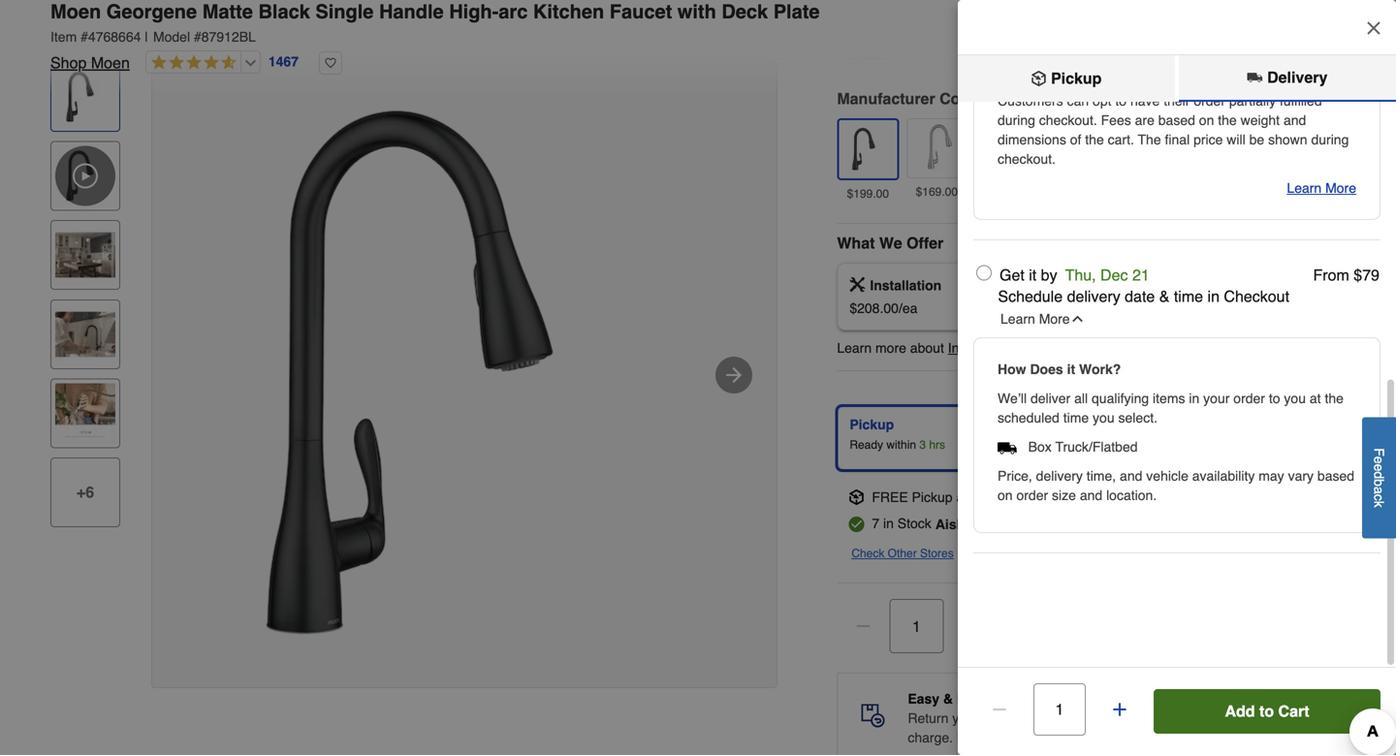 Task type: describe. For each thing, give the bounding box(es) containing it.
and left "valid"
[[1265, 16, 1288, 31]]

item number 4 7 6 8 6 6 4 and model number 8 7 9 1 2 b l element
[[50, 27, 1346, 47]]

it right get
[[1029, 266, 1037, 284]]

to inside 'reflex: equipped with the reflex system for smooth operation, easy movement and secure docking of the pulldown/pullout spray head temperature control: one-handle lever handle makes it easy to adjust the water'
[[1271, 28, 1283, 43]]

valley
[[1023, 490, 1059, 505]]

87912bl
[[201, 29, 256, 45]]

in inside we'll deliver all qualifying items in your order to you at the scheduled time you select.
[[1189, 391, 1200, 407]]

$169.00
[[916, 185, 958, 199]]

opt
[[1093, 93, 1112, 109]]

easy
[[908, 692, 940, 707]]

7
[[872, 516, 880, 532]]

3 title image from the top
[[55, 304, 115, 364]]

aisle
[[936, 517, 968, 532]]

to up their
[[1182, 74, 1193, 89]]

eligible
[[998, 35, 1040, 51]]

order inside we'll deliver all qualifying items in your order to you at the scheduled time you select.
[[1234, 391, 1266, 407]]

1 horizontal spatial installation
[[948, 340, 1013, 356]]

1 vertical spatial moen
[[91, 54, 130, 72]]

box
[[1029, 440, 1052, 455]]

how does it work?
[[998, 362, 1121, 377]]

size
[[1052, 488, 1076, 504]]

location.
[[1107, 488, 1157, 504]]

availability
[[1193, 469, 1255, 484]]

zip
[[1201, 16, 1222, 31]]

reflex
[[1025, 0, 1063, 5]]

ready
[[850, 438, 884, 452]]

in- inside this offering is available in select zip codes and valid on eligible in-stock orders placed by 2 p.m. local time for same-day delivery and after 2 p.m. local time for next-day delivery. all orders are subject to driver availability. customers can opt to have their order partially fulfilled during checkout. fees are based on the weight and dimensions of the cart. the final price will be shown during checkout.
[[1044, 35, 1059, 51]]

order inside price, delivery time, and vehicle availability may vary based on order size and location.
[[1017, 488, 1049, 504]]

availability.
[[1235, 74, 1300, 89]]

shop moen
[[50, 54, 130, 72]]

be
[[1250, 132, 1265, 148]]

for inside 'reflex: equipped with the reflex system for smooth operation, easy movement and secure docking of the pulldown/pullout spray head temperature control: one-handle lever handle makes it easy to adjust the water'
[[1114, 0, 1130, 5]]

of inside this offering is available in select zip codes and valid on eligible in-stock orders placed by 2 p.m. local time for same-day delivery and after 2 p.m. local time for next-day delivery. all orders are subject to driver availability. customers can opt to have their order partially fulfilled during checkout. fees are based on the weight and dimensions of the cart. the final price will be shown during checkout.
[[1070, 132, 1082, 148]]

qualifying
[[1092, 391, 1149, 407]]

4 title image from the top
[[55, 383, 115, 444]]

the
[[1138, 132, 1161, 148]]

this
[[998, 16, 1024, 31]]

price,
[[998, 469, 1033, 484]]

1 vertical spatial by
[[1041, 266, 1058, 284]]

2 title image from the top
[[55, 225, 115, 285]]

matte inside moen georgene matte black single handle high-arc kitchen faucet with deck plate item # 4768664 | model # 87912bl
[[202, 0, 253, 23]]

secure
[[879, 9, 920, 24]]

new,
[[983, 711, 1011, 726]]

from
[[1314, 266, 1350, 284]]

0 vertical spatial learn more
[[1287, 181, 1357, 196]]

deliver
[[1031, 391, 1071, 407]]

2 handle from the left
[[1140, 28, 1181, 43]]

may
[[1259, 469, 1285, 484]]

deck
[[722, 0, 768, 23]]

schedule
[[998, 288, 1063, 306]]

with inside moen georgene matte black single handle high-arc kitchen faucet with deck plate item # 4768664 | model # 87912bl
[[678, 0, 716, 23]]

with inside 'reflex: equipped with the reflex system for smooth operation, easy movement and secure docking of the pulldown/pullout spray head temperature control: one-handle lever handle makes it easy to adjust the water'
[[974, 0, 998, 5]]

and inside 'reflex: equipped with the reflex system for smooth operation, easy movement and secure docking of the pulldown/pullout spray head temperature control: one-handle lever handle makes it easy to adjust the water'
[[853, 9, 875, 24]]

soon
[[1129, 438, 1154, 452]]

date
[[1125, 288, 1155, 306]]

smooth
[[1134, 0, 1178, 5]]

free
[[1262, 711, 1285, 726]]

1 horizontal spatial black
[[1083, 90, 1121, 108]]

option group containing get it by
[[974, 0, 1388, 573]]

and down lever
[[1112, 54, 1135, 70]]

delivery for delivery as soon as
[[1112, 417, 1165, 433]]

1 vertical spatial for
[[1301, 35, 1317, 51]]

color/finish
[[940, 90, 1030, 108]]

lever
[[1107, 28, 1136, 43]]

1 vertical spatial during
[[1312, 132, 1349, 148]]

1 vertical spatial checkout.
[[998, 151, 1056, 167]]

0 horizontal spatial at
[[957, 490, 968, 505]]

customers
[[998, 93, 1064, 109]]

learn inside button
[[1001, 311, 1036, 327]]

learn more inside button
[[1001, 311, 1070, 327]]

head
[[1150, 9, 1180, 24]]

control:
[[958, 28, 1028, 43]]

option group containing pickup
[[830, 399, 1354, 478]]

f e e d b a c k button
[[1363, 418, 1397, 539]]

0 vertical spatial during
[[998, 113, 1036, 128]]

cart
[[1279, 703, 1310, 721]]

0 vertical spatial orders
[[1095, 35, 1133, 51]]

as
[[1112, 438, 1126, 452]]

arc
[[499, 0, 528, 23]]

the inside we'll deliver all qualifying items in your order to you at the scheduled time you select.
[[1325, 391, 1344, 407]]

get it by thu, dec 21
[[1000, 266, 1150, 284]]

to inside easy & free returns return your new, unused item in-store or ship it back to us free of charge.
[[1229, 711, 1240, 726]]

cart.
[[1108, 132, 1135, 148]]

1 vertical spatial pickup image
[[849, 490, 864, 505]]

add
[[1225, 703, 1255, 721]]

manufacturer color/finish : matte black
[[837, 90, 1121, 108]]

to inside we'll deliver all qualifying items in your order to you at the scheduled time you select.
[[1269, 391, 1281, 407]]

kitchen
[[533, 0, 604, 23]]

0 vertical spatial checkout.
[[1039, 113, 1098, 128]]

2 # from the left
[[194, 29, 201, 45]]

0 vertical spatial on
[[1323, 16, 1339, 31]]

plate
[[774, 0, 820, 23]]

1 vertical spatial minus image
[[990, 700, 1010, 720]]

c
[[1372, 494, 1387, 501]]

spot resist stainless image
[[912, 123, 962, 174]]

1 e from the top
[[1372, 457, 1387, 464]]

same-
[[998, 54, 1036, 70]]

1 handle from the left
[[1062, 28, 1103, 43]]

us
[[1244, 711, 1258, 726]]

delivery inside this offering is available in select zip codes and valid on eligible in-stock orders placed by 2 p.m. local time for same-day delivery and after 2 p.m. local time for next-day delivery. all orders are subject to driver availability. customers can opt to have their order partially fulfilled during checkout. fees are based on the weight and dimensions of the cart. the final price will be shown during checkout.
[[1061, 54, 1108, 70]]

item
[[1063, 711, 1088, 726]]

all
[[1051, 74, 1066, 89]]

schedule delivery date & time in checkout
[[998, 288, 1290, 306]]

heart outline image
[[319, 51, 342, 75]]

learn more button
[[974, 309, 1092, 330]]

will
[[1227, 132, 1246, 148]]

free
[[957, 692, 986, 707]]

spray
[[1113, 9, 1146, 24]]

thu,
[[1065, 266, 1096, 284]]

delivery for date
[[1067, 288, 1121, 306]]

this offering is available in select zip codes and valid on eligible in-stock orders placed by 2 p.m. local time for same-day delivery and after 2 p.m. local time for next-day delivery. all orders are subject to driver availability. customers can opt to have their order partially fulfilled during checkout. fees are based on the weight and dimensions of the cart. the final price will be shown during checkout.
[[998, 16, 1349, 167]]

delivery as soon as
[[1112, 417, 1173, 452]]

b
[[1372, 479, 1387, 487]]

get
[[1000, 266, 1025, 284]]

and up location.
[[1120, 469, 1143, 484]]

delivery.
[[998, 74, 1047, 89]]

pickup for pickup ready within 3 hrs
[[850, 417, 894, 433]]

plus image
[[1110, 700, 1130, 720]]

0 vertical spatial local
[[1240, 35, 1268, 51]]

2 day from the left
[[1322, 54, 1344, 70]]

stepper number input field with increment and decrement buttons number field for minus icon to the left
[[890, 599, 944, 654]]

check other stores
[[852, 547, 954, 561]]

docking
[[924, 9, 971, 24]]

1467
[[268, 54, 299, 70]]

time right the 'date'
[[1174, 288, 1204, 306]]

returns
[[990, 692, 1041, 707]]

return
[[908, 711, 949, 726]]

in- inside easy & free returns return your new, unused item in-store or ship it back to us free of charge.
[[1092, 711, 1107, 726]]

one-
[[1032, 28, 1062, 43]]

free pickup at mission valley lowe's
[[872, 490, 1104, 505]]

pickup for pickup
[[1047, 69, 1102, 87]]

2 vertical spatial for
[[1272, 54, 1288, 70]]

their
[[1164, 93, 1190, 109]]

time inside we'll deliver all qualifying items in your order to you at the scheduled time you select.
[[1064, 410, 1089, 426]]

pickup image inside "button"
[[1031, 71, 1047, 86]]

within
[[887, 438, 917, 452]]

temperature
[[853, 28, 954, 43]]

2 vertical spatial learn more
[[957, 730, 1027, 746]]

of inside 'reflex: equipped with the reflex system for smooth operation, easy movement and secure docking of the pulldown/pullout spray head temperature control: one-handle lever handle makes it easy to adjust the water'
[[974, 9, 986, 24]]

f
[[1372, 448, 1387, 457]]

next-
[[1291, 54, 1322, 70]]

+6 button
[[50, 458, 120, 528]]

1 horizontal spatial on
[[1199, 113, 1215, 128]]

a
[[1372, 487, 1387, 494]]

store
[[1107, 711, 1138, 726]]



Task type: vqa. For each thing, say whether or not it's contained in the screenshot.
'That'
no



Task type: locate. For each thing, give the bounding box(es) containing it.
$79
[[1354, 266, 1380, 284]]

black up 'fees'
[[1083, 90, 1121, 108]]

installation up how
[[948, 340, 1013, 356]]

arrow right image
[[723, 364, 746, 387]]

delivery up the soon
[[1112, 417, 1165, 433]]

1 # from the left
[[81, 29, 88, 45]]

21
[[1133, 266, 1150, 284]]

1 with from the left
[[974, 0, 998, 5]]

learn down "schedule"
[[1001, 311, 1036, 327]]

time up "availability."
[[1242, 54, 1268, 70]]

pickup inside "button"
[[1047, 69, 1102, 87]]

& left free
[[944, 692, 953, 707]]

1 horizontal spatial pickup image
[[1031, 71, 1047, 86]]

1 vertical spatial &
[[944, 692, 953, 707]]

shown
[[1269, 132, 1308, 148]]

final
[[1165, 132, 1190, 148]]

pickup image
[[1031, 71, 1047, 86], [849, 490, 864, 505]]

more inside button
[[1039, 311, 1070, 327]]

2 e from the top
[[1372, 464, 1387, 472]]

1 horizontal spatial order
[[1194, 93, 1226, 109]]

0 vertical spatial you
[[1284, 391, 1306, 407]]

for up "availability."
[[1272, 54, 1288, 70]]

box truck/flatbed
[[1021, 440, 1138, 455]]

d
[[1372, 472, 1387, 479]]

in up placed
[[1147, 16, 1158, 31]]

1 vertical spatial local
[[1211, 54, 1239, 70]]

manufacturer
[[837, 90, 936, 108]]

checkout. down can
[[1039, 113, 1098, 128]]

1 vertical spatial stepper number input field with increment and decrement buttons number field
[[1034, 684, 1086, 736]]

1 horizontal spatial day
[[1322, 54, 1344, 70]]

price
[[1194, 132, 1223, 148]]

close image
[[1365, 18, 1384, 38]]

2 with from the left
[[678, 0, 716, 23]]

1 vertical spatial orders
[[1069, 74, 1108, 89]]

pickup image left all
[[1031, 71, 1047, 86]]

reflex:
[[853, 0, 909, 5]]

1 horizontal spatial by
[[1181, 35, 1195, 51]]

mission
[[973, 490, 1019, 505]]

are down "have"
[[1135, 113, 1155, 128]]

by inside this offering is available in select zip codes and valid on eligible in-stock orders placed by 2 p.m. local time for same-day delivery and after 2 p.m. local time for next-day delivery. all orders are subject to driver availability. customers can opt to have their order partially fulfilled during checkout. fees are based on the weight and dimensions of the cart. the final price will be shown during checkout.
[[1181, 35, 1195, 51]]

installation inside the installation $208.00/ea
[[870, 278, 942, 293]]

0 horizontal spatial by
[[1041, 266, 1058, 284]]

for up next-
[[1301, 35, 1317, 51]]

check circle filled image
[[849, 517, 864, 532]]

it inside easy & free returns return your new, unused item in-store or ship it back to us free of charge.
[[1186, 711, 1193, 726]]

add to cart button
[[1154, 690, 1381, 734]]

model
[[153, 29, 190, 45]]

0 vertical spatial based
[[1159, 113, 1196, 128]]

0 horizontal spatial local
[[1211, 54, 1239, 70]]

4768664
[[88, 29, 141, 45]]

order down driver
[[1194, 93, 1226, 109]]

0 horizontal spatial p.m.
[[1181, 54, 1207, 70]]

1 horizontal spatial matte
[[1040, 90, 1079, 108]]

of down can
[[1070, 132, 1082, 148]]

0 horizontal spatial minus image
[[854, 617, 873, 636]]

chevron up image
[[1070, 311, 1086, 327]]

delivery inside price, delivery time, and vehicle availability may vary based on order size and location.
[[1036, 469, 1083, 484]]

0 vertical spatial of
[[974, 9, 986, 24]]

in left checkout
[[1208, 288, 1220, 306]]

# right the item
[[81, 29, 88, 45]]

&
[[1160, 288, 1170, 306], [944, 692, 953, 707]]

in- down offering
[[1044, 35, 1059, 51]]

learn more link down "final" at the right
[[998, 177, 1357, 200]]

of right free
[[1289, 711, 1301, 726]]

to up may
[[1269, 391, 1281, 407]]

0 horizontal spatial matte
[[202, 0, 253, 23]]

moen inside moen georgene matte black single handle high-arc kitchen faucet with deck plate item # 4768664 | model # 87912bl
[[50, 0, 101, 23]]

matte black image
[[843, 124, 894, 175]]

0 horizontal spatial your
[[953, 711, 979, 726]]

more up from $79
[[1326, 181, 1357, 196]]

matte down all
[[1040, 90, 1079, 108]]

operation,
[[1182, 0, 1242, 5]]

1 horizontal spatial &
[[1160, 288, 1170, 306]]

your down free
[[953, 711, 979, 726]]

check
[[852, 547, 885, 561]]

based inside this offering is available in select zip codes and valid on eligible in-stock orders placed by 2 p.m. local time for same-day delivery and after 2 p.m. local time for next-day delivery. all orders are subject to driver availability. customers can opt to have their order partially fulfilled during checkout. fees are based on the weight and dimensions of the cart. the final price will be shown during checkout.
[[1159, 113, 1196, 128]]

charge.
[[908, 730, 953, 746]]

on inside price, delivery time, and vehicle availability may vary based on order size and location.
[[998, 488, 1013, 504]]

to inside add to cart button
[[1260, 703, 1274, 721]]

installation $208.00/ea
[[850, 278, 942, 316]]

check other stores button
[[852, 544, 954, 564]]

1 horizontal spatial minus image
[[990, 700, 1010, 720]]

1 vertical spatial delivery
[[1067, 288, 1121, 306]]

free
[[872, 490, 908, 505]]

1 vertical spatial installation
[[948, 340, 1013, 356]]

# right the model
[[194, 29, 201, 45]]

handle down the pulldown/pullout
[[1062, 28, 1103, 43]]

pickup up stock
[[912, 490, 953, 505]]

0 horizontal spatial stepper number input field with increment and decrement buttons number field
[[890, 599, 944, 654]]

1 horizontal spatial |
[[991, 517, 995, 532]]

dimensions
[[998, 132, 1067, 148]]

makes
[[1185, 28, 1225, 43]]

0 horizontal spatial pickup image
[[849, 490, 864, 505]]

black up 1467 on the top of page
[[258, 0, 310, 23]]

we
[[880, 234, 903, 252]]

equipped
[[913, 0, 971, 5]]

and down the fulfilled
[[1284, 113, 1307, 128]]

item
[[50, 29, 77, 45]]

1 vertical spatial pickup
[[850, 417, 894, 433]]

learn more link down "new,"
[[957, 728, 1027, 748]]

by down select
[[1181, 35, 1195, 51]]

e up "b"
[[1372, 464, 1387, 472]]

1 horizontal spatial during
[[1312, 132, 1349, 148]]

order inside this offering is available in select zip codes and valid on eligible in-stock orders placed by 2 p.m. local time for same-day delivery and after 2 p.m. local time for next-day delivery. all orders are subject to driver availability. customers can opt to have their order partially fulfilled during checkout. fees are based on the weight and dimensions of the cart. the final price will be shown during checkout.
[[1194, 93, 1226, 109]]

pickup image up check circle filled icon
[[849, 490, 864, 505]]

0 vertical spatial delivery
[[1263, 68, 1328, 86]]

for up spray
[[1114, 0, 1130, 5]]

learn more link
[[998, 177, 1357, 200], [957, 728, 1027, 748]]

moen down 4768664
[[91, 54, 130, 72]]

0 vertical spatial installation
[[870, 278, 942, 293]]

truck filled image
[[1248, 70, 1263, 85]]

vehicle
[[1147, 469, 1189, 484]]

| inside 7 in stock aisle 43 | bay 13
[[991, 517, 995, 532]]

matte up 87912bl
[[202, 0, 253, 23]]

0 vertical spatial are
[[1112, 74, 1131, 89]]

on up "price"
[[1199, 113, 1215, 128]]

| right 43
[[991, 517, 995, 532]]

0 vertical spatial at
[[1310, 391, 1321, 407]]

easy up truck filled image
[[1239, 28, 1268, 43]]

learn left more
[[837, 340, 872, 356]]

delivery for time,
[[1036, 469, 1083, 484]]

0 horizontal spatial are
[[1112, 74, 1131, 89]]

in right '7'
[[884, 516, 894, 532]]

1 horizontal spatial more
[[1039, 311, 1070, 327]]

1 vertical spatial are
[[1135, 113, 1155, 128]]

scheduled
[[998, 410, 1060, 426]]

0 horizontal spatial on
[[998, 488, 1013, 504]]

2 down zip
[[1199, 35, 1206, 51]]

with up item number 4 7 6 8 6 6 4 and model number 8 7 9 1 2 b l element
[[678, 0, 716, 23]]

2 vertical spatial pickup
[[912, 490, 953, 505]]

we'll
[[998, 391, 1027, 407]]

at inside we'll deliver all qualifying items in your order to you at the scheduled time you select.
[[1310, 391, 1321, 407]]

partially
[[1230, 93, 1276, 109]]

1 vertical spatial order
[[1234, 391, 1266, 407]]

learn down shown
[[1287, 181, 1322, 196]]

0 horizontal spatial you
[[1093, 410, 1115, 426]]

1 vertical spatial p.m.
[[1181, 54, 1207, 70]]

to right the opt
[[1116, 93, 1127, 109]]

other
[[888, 547, 917, 561]]

2 vertical spatial on
[[998, 488, 1013, 504]]

add to cart
[[1225, 703, 1310, 721]]

stepper number input field with increment and decrement buttons number field up easy
[[890, 599, 944, 654]]

delivery
[[1061, 54, 1108, 70], [1067, 288, 1121, 306], [1036, 469, 1083, 484]]

0 vertical spatial learn more link
[[998, 177, 1357, 200]]

stepper number input field with increment and decrement buttons number field left plus image
[[1034, 684, 1086, 736]]

0 horizontal spatial based
[[1159, 113, 1196, 128]]

1 horizontal spatial local
[[1240, 35, 1268, 51]]

time down all
[[1064, 410, 1089, 426]]

1 day from the left
[[1036, 54, 1058, 70]]

orders up can
[[1069, 74, 1108, 89]]

learn more down "schedule"
[[1001, 311, 1070, 327]]

local
[[1240, 35, 1268, 51], [1211, 54, 1239, 70]]

1 vertical spatial at
[[957, 490, 968, 505]]

fees
[[1101, 113, 1132, 128]]

back
[[1196, 711, 1225, 726]]

codes
[[1225, 16, 1262, 31]]

select.
[[1119, 410, 1158, 426]]

1 vertical spatial easy
[[1239, 28, 1268, 43]]

chat invite button image
[[1308, 684, 1367, 743]]

order down "price,"
[[1017, 488, 1049, 504]]

the
[[1002, 0, 1021, 5], [989, 9, 1008, 24], [1326, 28, 1345, 43], [1218, 113, 1237, 128], [1085, 132, 1104, 148], [1325, 391, 1344, 407]]

:
[[1030, 90, 1036, 108]]

2 vertical spatial of
[[1289, 711, 1301, 726]]

delivery button
[[1179, 55, 1397, 102]]

from $79
[[1314, 266, 1380, 284]]

pickup button
[[958, 55, 1175, 102]]

more down "new,"
[[996, 730, 1027, 746]]

your
[[1204, 391, 1230, 407], [953, 711, 979, 726]]

$199.00
[[847, 187, 889, 201]]

stepper number input field with increment and decrement buttons number field for bottommost minus icon
[[1034, 684, 1086, 736]]

0 horizontal spatial |
[[145, 29, 148, 45]]

to left adjust at right top
[[1271, 28, 1283, 43]]

installation up $208.00/ea
[[870, 278, 942, 293]]

during down the customers
[[998, 113, 1036, 128]]

local up driver
[[1211, 54, 1239, 70]]

truck filled image
[[998, 439, 1017, 458]]

based inside price, delivery time, and vehicle availability may vary based on order size and location.
[[1318, 469, 1355, 484]]

e
[[1372, 457, 1387, 464], [1372, 464, 1387, 472]]

0 vertical spatial matte
[[202, 0, 253, 23]]

you up the vary
[[1284, 391, 1306, 407]]

1 vertical spatial 2
[[1169, 54, 1177, 70]]

pickup
[[1047, 69, 1102, 87], [850, 417, 894, 433], [912, 490, 953, 505]]

0 vertical spatial minus image
[[854, 617, 873, 636]]

1 horizontal spatial pickup
[[912, 490, 953, 505]]

about
[[910, 340, 944, 356]]

is
[[1076, 16, 1086, 31]]

more
[[1326, 181, 1357, 196], [1039, 311, 1070, 327], [996, 730, 1027, 746]]

by up "schedule"
[[1041, 266, 1058, 284]]

3
[[920, 438, 926, 452]]

1 horizontal spatial delivery
[[1263, 68, 1328, 86]]

moen georgene matte black single handle high-arc kitchen faucet with deck plate item # 4768664 | model # 87912bl
[[50, 0, 820, 45]]

| left the model
[[145, 29, 148, 45]]

single
[[316, 0, 374, 23]]

2 vertical spatial more
[[996, 730, 1027, 746]]

1 vertical spatial learn more link
[[957, 728, 1027, 748]]

0 horizontal spatial black
[[258, 0, 310, 23]]

moen up the item
[[50, 0, 101, 23]]

& inside easy & free returns return your new, unused item in-store or ship it back to us free of charge.
[[944, 692, 953, 707]]

order right items
[[1234, 391, 1266, 407]]

fulfilled
[[1280, 93, 1322, 109]]

delivery for delivery
[[1263, 68, 1328, 86]]

you down the qualifying
[[1093, 410, 1115, 426]]

black inside moen georgene matte black single handle high-arc kitchen faucet with deck plate item # 4768664 | model # 87912bl
[[258, 0, 310, 23]]

day down adjust at right top
[[1322, 54, 1344, 70]]

e up d
[[1372, 457, 1387, 464]]

easy
[[1246, 0, 1275, 5], [1239, 28, 1268, 43]]

can
[[1067, 93, 1089, 109]]

p.m. up driver
[[1181, 54, 1207, 70]]

movement
[[1278, 0, 1342, 5]]

and down reflex:
[[853, 9, 875, 24]]

assembly image
[[850, 277, 865, 292]]

in right items
[[1189, 391, 1200, 407]]

0 vertical spatial &
[[1160, 288, 1170, 306]]

and down the time,
[[1080, 488, 1103, 504]]

1 horizontal spatial for
[[1272, 54, 1288, 70]]

of up control:
[[974, 9, 986, 24]]

minus image right free
[[990, 700, 1010, 720]]

are
[[1112, 74, 1131, 89], [1135, 113, 1155, 128]]

offering
[[1027, 16, 1072, 31]]

0 horizontal spatial with
[[678, 0, 716, 23]]

2 horizontal spatial more
[[1326, 181, 1357, 196]]

delivery inside button
[[1263, 68, 1328, 86]]

delivery
[[1263, 68, 1328, 86], [1112, 417, 1165, 433]]

1 horizontal spatial you
[[1284, 391, 1306, 407]]

delivery down stock
[[1061, 54, 1108, 70]]

0 vertical spatial stepper number input field with increment and decrement buttons number field
[[890, 599, 944, 654]]

in inside 7 in stock aisle 43 | bay 13
[[884, 516, 894, 532]]

based right the vary
[[1318, 469, 1355, 484]]

1 horizontal spatial #
[[194, 29, 201, 45]]

option group
[[974, 0, 1388, 573], [830, 399, 1354, 478]]

+6
[[76, 483, 94, 501]]

delivery down thu,
[[1067, 288, 1121, 306]]

checkout
[[1224, 288, 1290, 306]]

0 horizontal spatial more
[[996, 730, 1027, 746]]

on down "price,"
[[998, 488, 1013, 504]]

1 horizontal spatial at
[[1310, 391, 1321, 407]]

0 horizontal spatial order
[[1017, 488, 1049, 504]]

1 title image from the top
[[55, 67, 115, 127]]

of inside easy & free returns return your new, unused item in-store or ship it back to us free of charge.
[[1289, 711, 1301, 726]]

minus image down check
[[854, 617, 873, 636]]

checkout.
[[1039, 113, 1098, 128], [998, 151, 1056, 167]]

2 vertical spatial order
[[1017, 488, 1049, 504]]

1 horizontal spatial 2
[[1199, 35, 1206, 51]]

1 horizontal spatial are
[[1135, 113, 1155, 128]]

pickup inside pickup ready within 3 hrs
[[850, 417, 894, 433]]

delivery up the fulfilled
[[1263, 68, 1328, 86]]

your inside easy & free returns return your new, unused item in-store or ship it back to us free of charge.
[[953, 711, 979, 726]]

items
[[1153, 391, 1186, 407]]

on right "valid"
[[1323, 16, 1339, 31]]

p.m. down zip
[[1210, 35, 1236, 51]]

your inside we'll deliver all qualifying items in your order to you at the scheduled time you select.
[[1204, 391, 1230, 407]]

Stepper number input field with increment and decrement buttons number field
[[890, 599, 944, 654], [1034, 684, 1086, 736]]

moen
[[50, 0, 101, 23], [91, 54, 130, 72]]

0 vertical spatial delivery
[[1061, 54, 1108, 70]]

1 vertical spatial of
[[1070, 132, 1082, 148]]

0 vertical spatial p.m.
[[1210, 35, 1236, 51]]

local down codes
[[1240, 35, 1268, 51]]

with
[[974, 0, 998, 5], [678, 0, 716, 23]]

easy up codes
[[1246, 0, 1275, 5]]

handle down head
[[1140, 28, 1181, 43]]

0 vertical spatial pickup
[[1047, 69, 1102, 87]]

dec
[[1101, 266, 1128, 284]]

during right shown
[[1312, 132, 1349, 148]]

delivery inside delivery as soon as
[[1112, 417, 1165, 433]]

unused
[[1014, 711, 1059, 726]]

|
[[145, 29, 148, 45], [991, 517, 995, 532]]

title image
[[55, 67, 115, 127], [55, 225, 115, 285], [55, 304, 115, 364], [55, 383, 115, 444]]

learn more down "new,"
[[957, 730, 1027, 746]]

at up the vary
[[1310, 391, 1321, 407]]

it right does
[[1067, 362, 1076, 377]]

at up 7 in stock aisle 43 | bay 13
[[957, 490, 968, 505]]

0 horizontal spatial 2
[[1169, 54, 1177, 70]]

0 horizontal spatial during
[[998, 113, 1036, 128]]

it right 'ship'
[[1186, 711, 1193, 726]]

pickup up can
[[1047, 69, 1102, 87]]

1 vertical spatial based
[[1318, 469, 1355, 484]]

to right us
[[1260, 703, 1274, 721]]

0 vertical spatial black
[[258, 0, 310, 23]]

minus image
[[854, 617, 873, 636], [990, 700, 1010, 720]]

time down "valid"
[[1272, 35, 1298, 51]]

2 horizontal spatial for
[[1301, 35, 1317, 51]]

1 vertical spatial more
[[1039, 311, 1070, 327]]

day
[[1036, 54, 1058, 70], [1322, 54, 1344, 70]]

| inside moen georgene matte black single handle high-arc kitchen faucet with deck plate item # 4768664 | model # 87912bl
[[145, 29, 148, 45]]

0 vertical spatial more
[[1326, 181, 1357, 196]]

high-
[[449, 0, 499, 23]]

it
[[1228, 28, 1235, 43], [1029, 266, 1037, 284], [1067, 362, 1076, 377], [1186, 711, 1193, 726]]

delivery up size
[[1036, 469, 1083, 484]]

0 vertical spatial easy
[[1246, 0, 1275, 5]]

0 vertical spatial pickup image
[[1031, 71, 1047, 86]]

checkout. down dimensions
[[998, 151, 1056, 167]]

2 horizontal spatial order
[[1234, 391, 1266, 407]]

truck/flatbed
[[1056, 440, 1138, 455]]

0 vertical spatial 2
[[1199, 35, 1206, 51]]

4.6 stars image
[[146, 54, 236, 72]]

1 vertical spatial matte
[[1040, 90, 1079, 108]]

0 horizontal spatial of
[[974, 9, 986, 24]]

system
[[1067, 0, 1110, 5]]

in inside this offering is available in select zip codes and valid on eligible in-stock orders placed by 2 p.m. local time for same-day delivery and after 2 p.m. local time for next-day delivery. all orders are subject to driver availability. customers can opt to have their order partially fulfilled during checkout. fees are based on the weight and dimensions of the cart. the final price will be shown during checkout.
[[1147, 16, 1158, 31]]

work?
[[1079, 362, 1121, 377]]

it inside 'reflex: equipped with the reflex system for smooth operation, easy movement and secure docking of the pulldown/pullout spray head temperature control: one-handle lever handle makes it easy to adjust the water'
[[1228, 28, 1235, 43]]

1 vertical spatial your
[[953, 711, 979, 726]]

0 vertical spatial in-
[[1044, 35, 1059, 51]]

georgene
[[106, 0, 197, 23]]

day up all
[[1036, 54, 1058, 70]]

handle
[[1062, 28, 1103, 43], [1140, 28, 1181, 43]]

1 horizontal spatial your
[[1204, 391, 1230, 407]]

orders down available
[[1095, 35, 1133, 51]]

during
[[998, 113, 1036, 128], [1312, 132, 1349, 148]]

learn down "new,"
[[957, 730, 992, 746]]

hrs
[[929, 438, 946, 452]]

2 right the "after"
[[1169, 54, 1177, 70]]

are up the opt
[[1112, 74, 1131, 89]]

1 horizontal spatial with
[[974, 0, 998, 5]]



